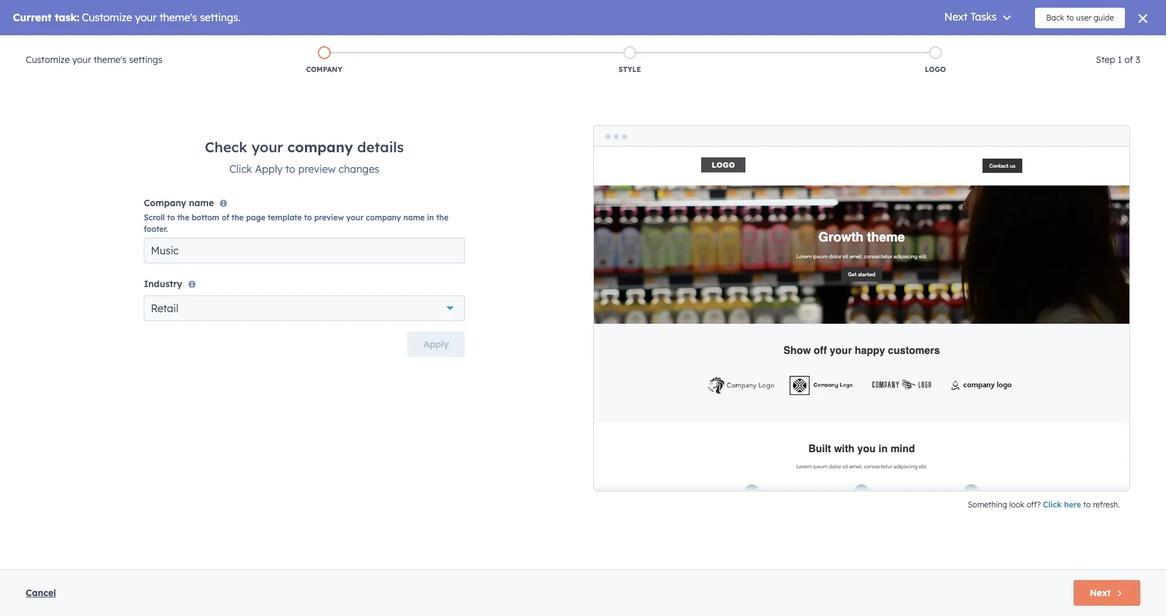 Task type: describe. For each thing, give the bounding box(es) containing it.
company for company
[[306, 65, 343, 74]]

cancel button
[[26, 585, 56, 601]]

3
[[1136, 54, 1141, 66]]

in
[[427, 213, 434, 222]]

music button
[[1086, 35, 1150, 56]]

apply inside apply button
[[424, 339, 449, 350]]

4 menu item from the left
[[1061, 35, 1085, 56]]

company inside check your company details click apply to preview changes
[[288, 138, 353, 156]]

to right template
[[304, 213, 312, 222]]

company name
[[144, 197, 214, 209]]

step
[[1096, 54, 1116, 66]]

name inside scroll to the bottom of the page template to preview your company name in the footer.
[[404, 213, 425, 222]]

scroll
[[144, 213, 165, 222]]

cancel
[[26, 587, 56, 599]]

retail
[[151, 302, 178, 315]]

1 horizontal spatial of
[[1125, 54, 1134, 66]]

company inside scroll to the bottom of the page template to preview your company name in the footer.
[[366, 213, 401, 222]]

list containing company
[[172, 44, 1089, 77]]

industry
[[144, 278, 182, 290]]

refresh.
[[1094, 500, 1120, 509]]

footer.
[[144, 224, 168, 234]]

to right 'here' on the right
[[1084, 500, 1091, 509]]

theme's
[[94, 54, 127, 66]]

calling icon image
[[970, 40, 982, 52]]

details
[[357, 138, 404, 156]]

hubspot image
[[23, 38, 39, 53]]

something look off? click here to refresh.
[[968, 500, 1120, 509]]

page
[[246, 213, 266, 222]]

next
[[1090, 587, 1111, 599]]

retail button
[[144, 296, 465, 321]]

1 horizontal spatial click
[[1044, 500, 1062, 509]]

hubspot link
[[15, 38, 48, 53]]

your for check
[[252, 138, 283, 156]]

greg robinson image
[[1094, 40, 1106, 51]]

your for customize
[[72, 54, 91, 66]]

help image
[[1024, 41, 1036, 53]]

logo
[[925, 65, 946, 74]]

check
[[205, 138, 247, 156]]

something
[[968, 500, 1008, 509]]

here
[[1065, 500, 1082, 509]]



Task type: locate. For each thing, give the bounding box(es) containing it.
to inside check your company details click apply to preview changes
[[286, 163, 296, 175]]

click down the check
[[229, 163, 252, 175]]

next button
[[1074, 580, 1141, 606]]

name
[[189, 197, 214, 209], [404, 213, 425, 222]]

click right off?
[[1044, 500, 1062, 509]]

2 the from the left
[[232, 213, 244, 222]]

0 vertical spatial name
[[189, 197, 214, 209]]

music
[[1108, 40, 1131, 51]]

company up changes
[[288, 138, 353, 156]]

name up bottom
[[189, 197, 214, 209]]

calling icon button
[[965, 37, 987, 54]]

1 menu item from the left
[[961, 35, 964, 56]]

menu item right calling icon popup button
[[988, 35, 1018, 56]]

changes
[[339, 163, 380, 175]]

your inside check your company details click apply to preview changes
[[252, 138, 283, 156]]

of right 1
[[1125, 54, 1134, 66]]

help button
[[1019, 35, 1041, 56]]

of right bottom
[[222, 213, 229, 222]]

apply inside check your company details click apply to preview changes
[[255, 163, 283, 175]]

to
[[286, 163, 296, 175], [167, 213, 175, 222], [304, 213, 312, 222], [1084, 500, 1091, 509]]

1
[[1118, 54, 1123, 66]]

customize
[[26, 54, 70, 66]]

apply button
[[408, 332, 465, 357]]

style list item
[[477, 44, 783, 77]]

apply
[[255, 163, 283, 175], [424, 339, 449, 350]]

1 horizontal spatial company
[[366, 213, 401, 222]]

0 horizontal spatial your
[[72, 54, 91, 66]]

your left theme's
[[72, 54, 91, 66]]

menu item left greg robinson image
[[1061, 35, 1085, 56]]

1 vertical spatial name
[[404, 213, 425, 222]]

your down changes
[[346, 213, 364, 222]]

0 vertical spatial click
[[229, 163, 252, 175]]

style
[[619, 65, 641, 74]]

upgrade
[[916, 42, 952, 52]]

0 vertical spatial of
[[1125, 54, 1134, 66]]

0 horizontal spatial name
[[189, 197, 214, 209]]

your inside scroll to the bottom of the page template to preview your company name in the footer.
[[346, 213, 364, 222]]

1 horizontal spatial company
[[306, 65, 343, 74]]

search image
[[1140, 69, 1149, 78]]

1 vertical spatial your
[[252, 138, 283, 156]]

1 horizontal spatial your
[[252, 138, 283, 156]]

menu
[[893, 35, 1151, 56]]

Company name text field
[[144, 238, 465, 263]]

1 horizontal spatial apply
[[424, 339, 449, 350]]

1 vertical spatial apply
[[424, 339, 449, 350]]

to down company name
[[167, 213, 175, 222]]

the
[[177, 213, 189, 222], [232, 213, 244, 222], [437, 213, 449, 222]]

of
[[1125, 54, 1134, 66], [222, 213, 229, 222]]

company
[[288, 138, 353, 156], [366, 213, 401, 222]]

0 vertical spatial preview
[[298, 163, 336, 175]]

0 horizontal spatial company
[[288, 138, 353, 156]]

0 vertical spatial company
[[288, 138, 353, 156]]

click here button
[[1044, 499, 1082, 511]]

menu item
[[961, 35, 964, 56], [988, 35, 1018, 56], [1042, 35, 1061, 56], [1061, 35, 1085, 56]]

preview
[[298, 163, 336, 175], [314, 213, 344, 222]]

company list item
[[172, 44, 477, 77]]

menu item left calling icon popup button
[[961, 35, 964, 56]]

customize your theme's settings
[[26, 54, 163, 66]]

scroll to the bottom of the page template to preview your company name in the footer.
[[144, 213, 449, 234]]

the right in
[[437, 213, 449, 222]]

3 the from the left
[[437, 213, 449, 222]]

the left page
[[232, 213, 244, 222]]

1 vertical spatial company
[[366, 213, 401, 222]]

preview left changes
[[298, 163, 336, 175]]

your
[[72, 54, 91, 66], [252, 138, 283, 156], [346, 213, 364, 222]]

2 vertical spatial your
[[346, 213, 364, 222]]

2 horizontal spatial your
[[346, 213, 364, 222]]

0 horizontal spatial company
[[144, 197, 186, 209]]

step 1 of 3
[[1096, 54, 1141, 66]]

0 vertical spatial company
[[306, 65, 343, 74]]

2 horizontal spatial the
[[437, 213, 449, 222]]

preview inside scroll to the bottom of the page template to preview your company name in the footer.
[[314, 213, 344, 222]]

settings
[[129, 54, 163, 66]]

1 horizontal spatial name
[[404, 213, 425, 222]]

logo list item
[[783, 44, 1089, 77]]

click inside check your company details click apply to preview changes
[[229, 163, 252, 175]]

template
[[268, 213, 302, 222]]

to up template
[[286, 163, 296, 175]]

look
[[1010, 500, 1025, 509]]

1 vertical spatial click
[[1044, 500, 1062, 509]]

1 the from the left
[[177, 213, 189, 222]]

check your company details click apply to preview changes
[[205, 138, 404, 175]]

your right the check
[[252, 138, 283, 156]]

name left in
[[404, 213, 425, 222]]

the down company name
[[177, 213, 189, 222]]

menu containing music
[[893, 35, 1151, 56]]

upgrade image
[[902, 41, 913, 53]]

0 horizontal spatial the
[[177, 213, 189, 222]]

1 vertical spatial preview
[[314, 213, 344, 222]]

of inside scroll to the bottom of the page template to preview your company name in the footer.
[[222, 213, 229, 222]]

0 horizontal spatial of
[[222, 213, 229, 222]]

company for company name
[[144, 197, 186, 209]]

company inside list item
[[306, 65, 343, 74]]

company left in
[[366, 213, 401, 222]]

Search HubSpot search field
[[986, 62, 1144, 84]]

company
[[306, 65, 343, 74], [144, 197, 186, 209]]

1 vertical spatial company
[[144, 197, 186, 209]]

0 vertical spatial your
[[72, 54, 91, 66]]

0 vertical spatial apply
[[255, 163, 283, 175]]

0 horizontal spatial apply
[[255, 163, 283, 175]]

preview up "company name" text box
[[314, 213, 344, 222]]

bottom
[[192, 213, 219, 222]]

preview inside check your company details click apply to preview changes
[[298, 163, 336, 175]]

1 horizontal spatial the
[[232, 213, 244, 222]]

1 vertical spatial of
[[222, 213, 229, 222]]

3 menu item from the left
[[1042, 35, 1061, 56]]

list
[[172, 44, 1089, 77]]

0 horizontal spatial click
[[229, 163, 252, 175]]

menu item right help "popup button"
[[1042, 35, 1061, 56]]

2 menu item from the left
[[988, 35, 1018, 56]]

click
[[229, 163, 252, 175], [1044, 500, 1062, 509]]

search button
[[1133, 62, 1155, 84]]

off?
[[1027, 500, 1041, 509]]



Task type: vqa. For each thing, say whether or not it's contained in the screenshot.
view related to Add
no



